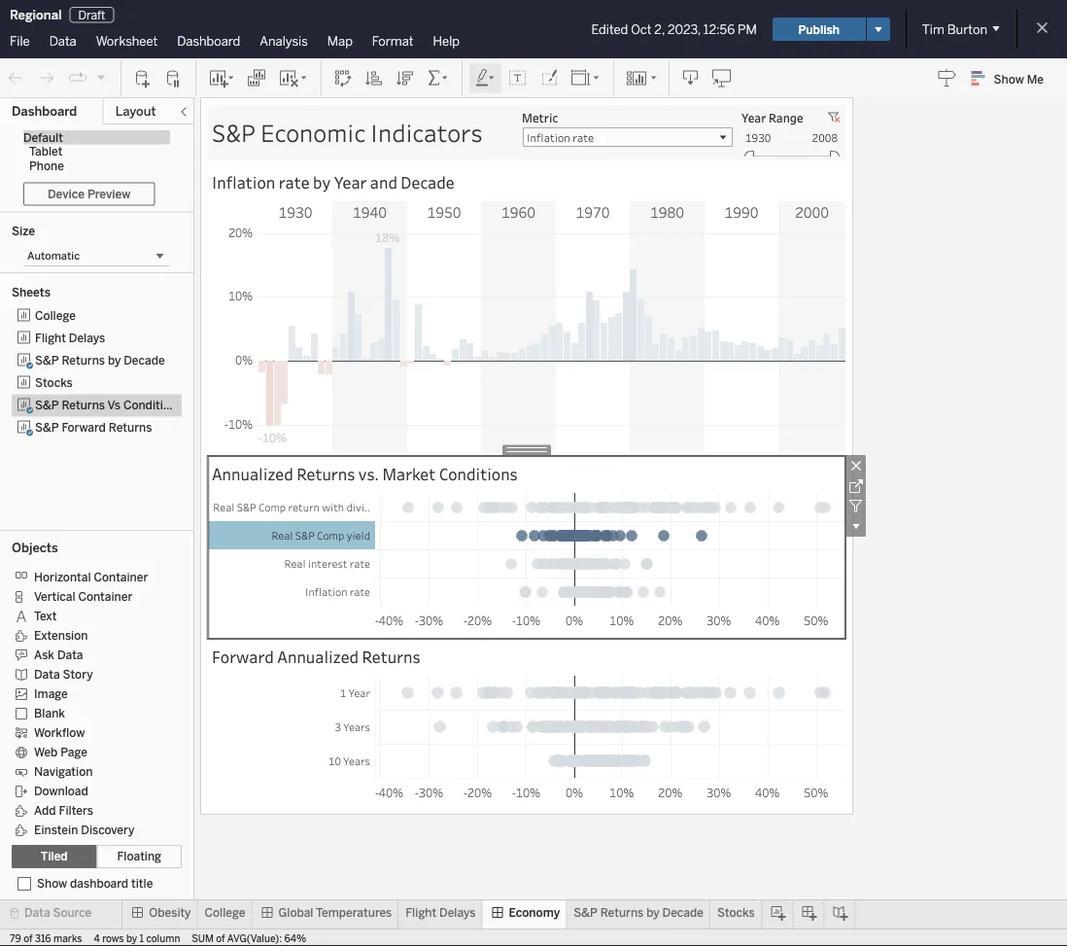 Task type: vqa. For each thing, say whether or not it's contained in the screenshot.
your
no



Task type: locate. For each thing, give the bounding box(es) containing it.
2 vertical spatial marks. press enter to open the view data window.. use arrow keys to navigate data visualization elements. image
[[375, 676, 846, 779]]

worksheet
[[96, 33, 158, 49]]

sum
[[192, 933, 214, 944]]

flight delays right temperatures
[[406, 906, 476, 920]]

publish
[[799, 22, 840, 36]]

ask
[[34, 648, 54, 662]]

edited oct 2, 2023, 12:56 pm
[[592, 21, 757, 37]]

extension option
[[12, 625, 168, 645]]

data for data story
[[34, 668, 60, 682]]

3 Years, Metric. Press Space to toggle selection. Press Escape to go back to the left margin. Use arrow keys to navigate headers text field
[[208, 710, 375, 744]]

flight right temperatures
[[406, 906, 437, 920]]

global temperatures
[[279, 906, 392, 920]]

file
[[10, 33, 30, 49]]

replay animation image
[[95, 71, 107, 83]]

show dashboard title
[[37, 877, 153, 891]]

rows
[[102, 933, 124, 944]]

of
[[23, 933, 33, 944], [216, 933, 225, 944]]

dashboard up default
[[12, 104, 77, 119]]

1 horizontal spatial year
[[742, 109, 767, 125]]

open and edit this workbook in tableau desktop image
[[713, 69, 732, 88]]

s&p returns by decade
[[35, 354, 165, 368], [574, 906, 704, 920]]

2 horizontal spatial decade
[[663, 906, 704, 920]]

s&p returns vs conditions
[[35, 398, 183, 412]]

college
[[35, 309, 76, 323], [205, 906, 246, 920]]

layout
[[115, 104, 156, 119]]

0 horizontal spatial college
[[35, 309, 76, 323]]

2000, Decade. Press Space to toggle selection. Press Escape to go back to the left margin. Use arrow keys to navigate headers text field
[[779, 201, 846, 222]]

79 of 316 marks
[[10, 933, 82, 944]]

conditions
[[123, 398, 183, 412], [439, 463, 518, 484]]

Real interest rate, Metric. Press Space to toggle selection. Press Escape to go back to the left margin. Use arrow keys to navigate headers text field
[[208, 550, 375, 578]]

clear sheet image
[[278, 69, 309, 88]]

indicators
[[371, 116, 483, 149]]

year left and
[[334, 171, 367, 193]]

show for show dashboard title
[[37, 877, 67, 891]]

forward down s&p returns vs conditions
[[62, 421, 106, 435]]

conditions right "market"
[[439, 463, 518, 484]]

s&p economic indicators
[[212, 116, 483, 149]]

story
[[63, 668, 93, 682]]

data for data
[[49, 33, 77, 49]]

flight down sheets
[[35, 331, 66, 345]]

1 horizontal spatial dashboard
[[177, 33, 241, 49]]

Real S&P Comp return with dividend, Metric. Press Space to toggle selection. Press Escape to go back to the left margin. Use arrow keys to navigate headers text field
[[208, 493, 375, 521]]

year range
[[742, 109, 804, 125]]

data up 316
[[24, 906, 50, 920]]

of right 79
[[23, 933, 33, 944]]

1 vertical spatial conditions
[[439, 463, 518, 484]]

source
[[53, 906, 92, 920]]

data down regional
[[49, 33, 77, 49]]

1 horizontal spatial decade
[[401, 171, 455, 193]]

s&p up "inflation"
[[212, 116, 256, 149]]

annualized returns vs. market conditions
[[212, 463, 518, 484]]

map
[[328, 33, 353, 49]]

undo image
[[6, 69, 25, 88]]

conditions inside s&p economic indicators application
[[439, 463, 518, 484]]

0 vertical spatial show
[[995, 72, 1025, 86]]

new data source image
[[133, 69, 153, 88]]

show inside button
[[995, 72, 1025, 86]]

forward up 1 year, metric. press space to toggle selection. press escape to go back to the left margin. use arrow keys to navigate headers text field
[[212, 646, 274, 667]]

0 vertical spatial delays
[[69, 331, 105, 345]]

1 vertical spatial container
[[78, 590, 133, 604]]

economic
[[261, 116, 366, 149]]

floating
[[117, 850, 162, 864]]

economy
[[509, 906, 561, 920]]

1 vertical spatial annualized
[[278, 646, 359, 667]]

0 horizontal spatial of
[[23, 933, 33, 944]]

flight delays down sheets
[[35, 331, 105, 345]]

rate
[[279, 171, 310, 193]]

and
[[370, 171, 398, 193]]

0 vertical spatial dashboard
[[177, 33, 241, 49]]

0 vertical spatial flight
[[35, 331, 66, 345]]

of right sum
[[216, 933, 225, 944]]

duplicate image
[[247, 69, 267, 88]]

0 horizontal spatial flight delays
[[35, 331, 105, 345]]

s&p down s&p returns vs conditions
[[35, 421, 59, 435]]

replay animation image
[[68, 68, 88, 88]]

einstein discovery option
[[12, 820, 168, 839]]

publish button
[[773, 18, 866, 41]]

1940, Decade. Press Space to toggle selection. Press Escape to go back to the left margin. Use arrow keys to navigate headers text field
[[333, 201, 408, 222]]

data guide image
[[938, 68, 958, 88]]

1 vertical spatial forward
[[212, 646, 274, 667]]

s&p inside s&p economic indicators application
[[212, 116, 256, 149]]

marks. press enter to open the view data window.. use arrow keys to navigate data visualization elements. image
[[259, 222, 846, 452], [375, 493, 846, 607], [375, 676, 846, 779]]

list box
[[12, 305, 183, 524]]

sort decade descending by avg. value image
[[396, 69, 415, 88]]

show left the me
[[995, 72, 1025, 86]]

conditions right vs
[[123, 398, 183, 412]]

0 vertical spatial forward
[[62, 421, 106, 435]]

1960, Decade. Press Space to toggle selection. Press Escape to go back to the left margin. Use arrow keys to navigate headers text field
[[481, 201, 556, 222]]

0 vertical spatial college
[[35, 309, 76, 323]]

annualized up 1 year, metric. press space to toggle selection. press escape to go back to the left margin. use arrow keys to navigate headers text field
[[278, 646, 359, 667]]

forward annualized returns
[[212, 646, 421, 667]]

1 vertical spatial dashboard
[[12, 104, 77, 119]]

1 vertical spatial decade
[[124, 354, 165, 368]]

4 rows by 1 column
[[94, 933, 180, 944]]

web page
[[34, 745, 87, 759]]

1 vertical spatial show
[[37, 877, 67, 891]]

show mark labels image
[[509, 69, 528, 88]]

0 horizontal spatial s&p returns by decade
[[35, 354, 165, 368]]

1 vertical spatial college
[[205, 906, 246, 920]]

0 horizontal spatial conditions
[[123, 398, 183, 412]]

annualized
[[212, 463, 294, 484], [278, 646, 359, 667]]

highlight image
[[475, 69, 497, 88]]

by
[[313, 171, 331, 193], [108, 354, 121, 368], [647, 906, 660, 920], [126, 933, 137, 944]]

container down horizontal container
[[78, 590, 133, 604]]

0 horizontal spatial delays
[[69, 331, 105, 345]]

show down tiled
[[37, 877, 67, 891]]

1 horizontal spatial conditions
[[439, 463, 518, 484]]

decade
[[401, 171, 455, 193], [124, 354, 165, 368], [663, 906, 704, 920]]

year
[[742, 109, 767, 125], [334, 171, 367, 193]]

range
[[769, 109, 804, 125]]

image
[[34, 687, 68, 701]]

ask data
[[34, 648, 83, 662]]

horizontal container
[[34, 570, 148, 584]]

of for 316
[[23, 933, 33, 944]]

Real S&P Comp yield, Metric. Press Space to toggle selection. Press Escape to go back to the left margin. Use arrow keys to navigate headers text field
[[208, 521, 375, 550]]

delays
[[69, 331, 105, 345], [440, 906, 476, 920]]

tim burton
[[923, 21, 988, 37]]

1 vertical spatial flight delays
[[406, 906, 476, 920]]

2 of from the left
[[216, 933, 225, 944]]

1 vertical spatial s&p returns by decade
[[574, 906, 704, 920]]

delays up s&p returns vs conditions
[[69, 331, 105, 345]]

79
[[10, 933, 21, 944]]

inflation rate by year and decade
[[212, 171, 455, 193]]

year up 1930
[[742, 109, 767, 125]]

container
[[94, 570, 148, 584], [78, 590, 133, 604]]

container up vertical container option
[[94, 570, 148, 584]]

1 horizontal spatial flight
[[406, 906, 437, 920]]

analysis
[[260, 33, 308, 49]]

forward inside s&p economic indicators application
[[212, 646, 274, 667]]

1 horizontal spatial of
[[216, 933, 225, 944]]

delays left economy
[[440, 906, 476, 920]]

1 vertical spatial marks. press enter to open the view data window.. use arrow keys to navigate data visualization elements. image
[[375, 493, 846, 607]]

annualized up real s&p comp return with dividend, metric. press space to toggle selection. press escape to go back to the left margin. use arrow keys to navigate headers text field
[[212, 463, 294, 484]]

1 horizontal spatial stocks
[[718, 906, 756, 920]]

1930, Decade. Press Space to toggle selection. Press Escape to go back to the left margin. Use arrow keys to navigate headers text field
[[259, 201, 333, 222]]

decade inside s&p economic indicators application
[[401, 171, 455, 193]]

returns
[[62, 354, 105, 368], [62, 398, 105, 412], [109, 421, 152, 435], [297, 463, 355, 484], [362, 646, 421, 667], [601, 906, 644, 920]]

0 horizontal spatial show
[[37, 877, 67, 891]]

0 vertical spatial s&p returns by decade
[[35, 354, 165, 368]]

0 vertical spatial decade
[[401, 171, 455, 193]]

stocks inside list box
[[35, 376, 73, 390]]

s&p right economy
[[574, 906, 598, 920]]

more options image
[[846, 516, 867, 537]]

dashboard up the new worksheet icon
[[177, 33, 241, 49]]

marks. press enter to open the view data window.. use arrow keys to navigate data visualization elements. image for annualized returns vs. market conditions
[[375, 493, 846, 607]]

tiled
[[41, 850, 68, 864]]

0 vertical spatial container
[[94, 570, 148, 584]]

1 horizontal spatial forward
[[212, 646, 274, 667]]

1980, Decade. Press Space to toggle selection. Press Escape to go back to the left margin. Use arrow keys to navigate headers text field
[[630, 201, 705, 222]]

data source
[[24, 906, 92, 920]]

by inside list box
[[108, 354, 121, 368]]

2 vertical spatial decade
[[663, 906, 704, 920]]

0 horizontal spatial forward
[[62, 421, 106, 435]]

s&p
[[212, 116, 256, 149], [35, 354, 59, 368], [35, 398, 59, 412], [35, 421, 59, 435], [574, 906, 598, 920]]

image option
[[12, 684, 168, 703]]

stocks
[[35, 376, 73, 390], [718, 906, 756, 920]]

1 of from the left
[[23, 933, 33, 944]]

0 vertical spatial conditions
[[123, 398, 183, 412]]

dashboard
[[177, 33, 241, 49], [12, 104, 77, 119]]

device preview button
[[23, 182, 155, 206]]

0 vertical spatial flight delays
[[35, 331, 105, 345]]

show me button
[[964, 63, 1062, 93]]

0 horizontal spatial flight
[[35, 331, 66, 345]]

1 vertical spatial delays
[[440, 906, 476, 920]]

container for vertical container
[[78, 590, 133, 604]]

college up sum
[[205, 906, 246, 920]]

0 horizontal spatial stocks
[[35, 376, 73, 390]]

flight
[[35, 331, 66, 345], [406, 906, 437, 920]]

marks
[[54, 933, 82, 944]]

sheets
[[12, 285, 50, 299]]

show/hide cards image
[[626, 69, 658, 88]]

0 horizontal spatial decade
[[124, 354, 165, 368]]

flight delays
[[35, 331, 105, 345], [406, 906, 476, 920]]

1 horizontal spatial show
[[995, 72, 1025, 86]]

add filters
[[34, 804, 93, 818]]

fit image
[[571, 69, 602, 88]]

0 vertical spatial stocks
[[35, 376, 73, 390]]

global
[[279, 906, 314, 920]]

device preview
[[48, 187, 131, 201]]

1970, Decade. Press Space to toggle selection. Press Escape to go back to the left margin. Use arrow keys to navigate headers text field
[[556, 201, 630, 222]]

data down ask
[[34, 668, 60, 682]]

1 vertical spatial year
[[334, 171, 367, 193]]

text option
[[12, 606, 168, 625]]

college down sheets
[[35, 309, 76, 323]]



Task type: describe. For each thing, give the bounding box(es) containing it.
0 vertical spatial year
[[742, 109, 767, 125]]

objects
[[12, 540, 58, 555]]

1990, Decade. Press Space to toggle selection. Press Escape to go back to the left margin. Use arrow keys to navigate headers text field
[[705, 201, 779, 222]]

extension
[[34, 629, 88, 643]]

text
[[34, 609, 57, 623]]

0 vertical spatial annualized
[[212, 463, 294, 484]]

filters
[[59, 804, 93, 818]]

burton
[[948, 21, 988, 37]]

data for data source
[[24, 906, 50, 920]]

show for show me
[[995, 72, 1025, 86]]

phone
[[29, 159, 64, 173]]

vertical
[[34, 590, 75, 604]]

container for horizontal container
[[94, 570, 148, 584]]

format
[[372, 33, 414, 49]]

column
[[146, 933, 180, 944]]

size
[[12, 224, 35, 238]]

sum of avg(value): 64%
[[192, 933, 307, 944]]

draft
[[78, 8, 105, 22]]

use as filter image
[[846, 496, 867, 516]]

by inside s&p economic indicators application
[[313, 171, 331, 193]]

add filters option
[[12, 801, 168, 820]]

metric
[[522, 109, 559, 125]]

data story
[[34, 668, 93, 682]]

download option
[[12, 781, 168, 801]]

oct
[[632, 21, 652, 37]]

dashboard
[[70, 877, 129, 891]]

preview
[[88, 187, 131, 201]]

obesity
[[149, 906, 191, 920]]

go to sheet image
[[846, 476, 867, 496]]

2008
[[813, 130, 838, 145]]

web page option
[[12, 742, 168, 762]]

togglestate option group
[[12, 845, 182, 869]]

data story option
[[12, 664, 168, 684]]

decade inside list box
[[124, 354, 165, 368]]

automatic
[[27, 249, 80, 263]]

data up data story
[[57, 648, 83, 662]]

ask data option
[[12, 645, 168, 664]]

vs
[[108, 398, 121, 412]]

click to show all values image
[[829, 111, 840, 123]]

4
[[94, 933, 100, 944]]

10 Years, Metric. Press Space to toggle selection. Press Escape to go back to the left margin. Use arrow keys to navigate headers text field
[[208, 744, 375, 778]]

horizontal container option
[[12, 567, 168, 587]]

einstein
[[34, 823, 78, 837]]

1 horizontal spatial delays
[[440, 906, 476, 920]]

blank
[[34, 706, 65, 721]]

s&p up s&p forward returns
[[35, 398, 59, 412]]

s&p forward returns
[[35, 421, 152, 435]]

me
[[1028, 72, 1045, 86]]

1
[[140, 933, 144, 944]]

1 horizontal spatial college
[[205, 906, 246, 920]]

inflation
[[212, 171, 275, 193]]

of for avg(value):
[[216, 933, 225, 944]]

flight delays inside list box
[[35, 331, 105, 345]]

download image
[[682, 69, 701, 88]]

add
[[34, 804, 56, 818]]

title
[[131, 877, 153, 891]]

default
[[23, 130, 63, 144]]

remove from dashboard image
[[846, 455, 867, 476]]

sort decade ascending by avg. value image
[[365, 69, 384, 88]]

edited
[[592, 21, 629, 37]]

horizontal
[[34, 570, 91, 584]]

tim
[[923, 21, 945, 37]]

regional
[[10, 7, 62, 22]]

einstein discovery
[[34, 823, 135, 837]]

tablet
[[29, 144, 63, 159]]

1 horizontal spatial flight delays
[[406, 906, 476, 920]]

2023,
[[668, 21, 701, 37]]

page
[[61, 745, 87, 759]]

64%
[[285, 933, 307, 944]]

workflow option
[[12, 723, 168, 742]]

show me
[[995, 72, 1045, 86]]

1 vertical spatial stocks
[[718, 906, 756, 920]]

list box containing college
[[12, 305, 183, 524]]

marks. press enter to open the view data window.. use arrow keys to navigate data visualization elements. image for forward annualized returns
[[375, 676, 846, 779]]

discovery
[[81, 823, 135, 837]]

s&p down sheets
[[35, 354, 59, 368]]

1 Year, Metric. Press Space to toggle selection. Press Escape to go back to the left margin. Use arrow keys to navigate headers text field
[[208, 676, 375, 710]]

1930
[[746, 130, 772, 145]]

s&p economic indicators application
[[195, 97, 1066, 898]]

blank option
[[12, 703, 168, 723]]

0 horizontal spatial dashboard
[[12, 104, 77, 119]]

format workbook image
[[540, 69, 559, 88]]

vertical container
[[34, 590, 133, 604]]

market
[[383, 463, 436, 484]]

pause auto updates image
[[164, 69, 184, 88]]

objects list box
[[12, 561, 182, 839]]

vs.
[[359, 463, 379, 484]]

workflow
[[34, 726, 85, 740]]

temperatures
[[316, 906, 392, 920]]

0 horizontal spatial year
[[334, 171, 367, 193]]

download
[[34, 784, 88, 798]]

default tablet phone
[[23, 130, 64, 173]]

new worksheet image
[[208, 69, 235, 88]]

Inflation rate, Metric. Press Space to toggle selection. Press Escape to go back to the left margin. Use arrow keys to navigate headers text field
[[208, 578, 375, 606]]

help
[[433, 33, 460, 49]]

web
[[34, 745, 58, 759]]

12:56
[[704, 21, 735, 37]]

vertical container option
[[12, 587, 168, 606]]

totals image
[[427, 69, 450, 88]]

1950, Decade. Press Space to toggle selection. Press Escape to go back to the left margin. Use arrow keys to navigate headers text field
[[408, 201, 481, 222]]

collapse image
[[178, 106, 190, 118]]

2,
[[655, 21, 665, 37]]

1 horizontal spatial s&p returns by decade
[[574, 906, 704, 920]]

0 vertical spatial marks. press enter to open the view data window.. use arrow keys to navigate data visualization elements. image
[[259, 222, 846, 452]]

redo image
[[37, 69, 56, 88]]

navigation option
[[12, 762, 168, 781]]

swap rows and columns image
[[334, 69, 353, 88]]

pm
[[738, 21, 757, 37]]

device
[[48, 187, 85, 201]]

316
[[35, 933, 51, 944]]

1 vertical spatial flight
[[406, 906, 437, 920]]

avg(value):
[[227, 933, 282, 944]]



